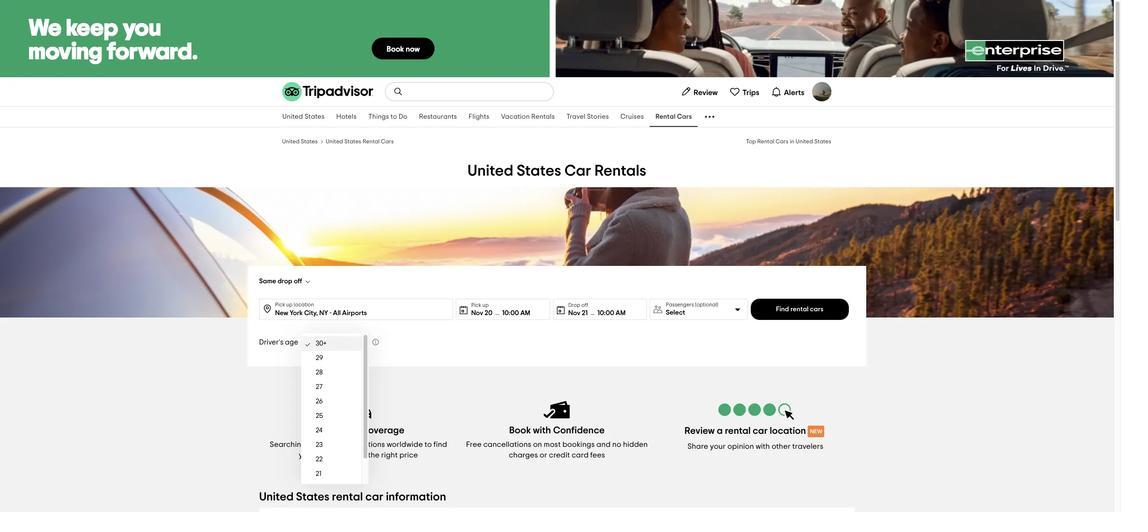 Task type: vqa. For each thing, say whether or not it's contained in the screenshot.
Landmarks
no



Task type: describe. For each thing, give the bounding box(es) containing it.
worldwide
[[312, 426, 359, 436]]

charges
[[509, 452, 538, 460]]

vacation rentals link
[[495, 107, 561, 127]]

search image
[[394, 87, 403, 97]]

flights
[[469, 114, 489, 120]]

nov 21
[[568, 310, 588, 317]]

rental for information
[[332, 492, 363, 504]]

select
[[666, 310, 685, 317]]

united states car rentals
[[467, 163, 646, 179]]

book with confidence
[[509, 426, 605, 436]]

coverage
[[361, 426, 404, 436]]

vacation rentals
[[501, 114, 555, 120]]

searching over 60,000 locations worldwide to find you the right car at the right price
[[270, 441, 447, 460]]

drop
[[568, 303, 580, 308]]

new
[[810, 429, 822, 435]]

am for 20
[[520, 310, 530, 317]]

60,000
[[325, 441, 350, 449]]

drop off
[[568, 303, 588, 308]]

travel stories link
[[561, 107, 615, 127]]

trips link
[[726, 82, 763, 102]]

up for nov 21
[[482, 303, 489, 308]]

review link
[[677, 82, 722, 102]]

rental cars
[[656, 114, 692, 120]]

worldwide coverage
[[312, 426, 404, 436]]

passengers
[[666, 303, 694, 308]]

find
[[434, 441, 447, 449]]

other
[[772, 443, 791, 451]]

united states for top united states link
[[282, 114, 325, 120]]

23
[[316, 442, 323, 449]]

pick up
[[471, 303, 489, 308]]

Search search field
[[407, 88, 545, 96]]

27
[[316, 384, 323, 391]]

profile picture image
[[812, 82, 832, 102]]

1 vertical spatial united states link
[[282, 137, 318, 145]]

2 horizontal spatial cars
[[776, 139, 789, 145]]

review for review a rental car location new
[[685, 427, 715, 437]]

car for information
[[365, 492, 383, 504]]

restaurants link
[[413, 107, 463, 127]]

on
[[533, 441, 542, 449]]

1 right from the left
[[327, 452, 343, 460]]

advertisement region
[[0, 0, 1114, 77]]

pick for drop off
[[275, 303, 285, 308]]

card
[[572, 452, 589, 460]]

pick up location
[[275, 303, 314, 308]]

car for location
[[753, 427, 768, 437]]

drop
[[278, 278, 292, 285]]

1 horizontal spatial rental
[[656, 114, 676, 120]]

same
[[259, 278, 276, 285]]

passengers (optional) select
[[666, 303, 718, 317]]

nov for nov 20
[[471, 310, 483, 317]]

cars
[[810, 307, 824, 313]]

hotels
[[336, 114, 357, 120]]

28
[[316, 370, 323, 377]]

1 horizontal spatial 21
[[582, 310, 588, 317]]

0 horizontal spatial rentals
[[531, 114, 555, 120]]

car
[[565, 163, 591, 179]]

united states for bottommost united states link
[[282, 139, 318, 145]]

information
[[386, 492, 446, 504]]

things
[[368, 114, 389, 120]]

(optional)
[[695, 303, 718, 308]]

no
[[612, 441, 621, 449]]

or
[[540, 452, 547, 460]]

free cancellations on most bookings and no hidden charges or credit card fees
[[466, 441, 648, 460]]

locations
[[352, 441, 385, 449]]

flights link
[[463, 107, 495, 127]]

worldwide
[[387, 441, 423, 449]]

am for 21
[[616, 310, 626, 317]]

price
[[399, 452, 418, 460]]

at
[[359, 452, 366, 460]]

10:00 for 20
[[502, 310, 519, 317]]

united states rental car information
[[259, 492, 446, 504]]

age
[[285, 339, 298, 346]]

bookings
[[562, 441, 595, 449]]

travel
[[566, 114, 586, 120]]

over
[[308, 441, 323, 449]]

10:00 am for nov 21
[[597, 310, 626, 317]]

24
[[316, 428, 322, 435]]

credit
[[549, 452, 570, 460]]

cruises link
[[615, 107, 650, 127]]

0 horizontal spatial 20
[[316, 486, 323, 493]]

opinion
[[727, 443, 754, 451]]

rental for location
[[725, 427, 751, 437]]

0 vertical spatial 20
[[485, 310, 493, 317]]

review a rental car location new
[[685, 427, 822, 437]]

City or Airport text field
[[275, 300, 448, 319]]

driver's age
[[259, 339, 298, 346]]

0 vertical spatial with
[[533, 426, 551, 436]]

things to do link
[[362, 107, 413, 127]]

cruises
[[620, 114, 644, 120]]

travel stories
[[566, 114, 609, 120]]

you
[[299, 452, 312, 460]]

alerts link
[[767, 82, 808, 102]]



Task type: locate. For each thing, give the bounding box(es) containing it.
1 horizontal spatial pick
[[471, 303, 481, 308]]

cars down things to do link
[[381, 139, 394, 145]]

your
[[710, 443, 726, 451]]

share your opinion with other travelers
[[687, 443, 824, 451]]

10:00 am right nov 21
[[597, 310, 626, 317]]

in
[[790, 139, 795, 145]]

find
[[776, 307, 789, 313]]

to
[[391, 114, 397, 120], [425, 441, 432, 449]]

0 vertical spatial car
[[753, 427, 768, 437]]

2 horizontal spatial rental
[[758, 139, 775, 145]]

pick up nov 20
[[471, 303, 481, 308]]

2 vertical spatial car
[[365, 492, 383, 504]]

share
[[687, 443, 708, 451]]

10:00 right nov 21
[[597, 310, 614, 317]]

confidence
[[553, 426, 605, 436]]

10:00 for 21
[[597, 310, 614, 317]]

1 horizontal spatial car
[[365, 492, 383, 504]]

0 horizontal spatial am
[[520, 310, 530, 317]]

nov for nov 21
[[568, 310, 580, 317]]

1 horizontal spatial the
[[368, 452, 380, 460]]

1 vertical spatial united states
[[282, 139, 318, 145]]

21 down 22
[[316, 471, 322, 478]]

rentals right the vacation
[[531, 114, 555, 120]]

cars left the in
[[776, 139, 789, 145]]

1 10:00 from the left
[[502, 310, 519, 317]]

1 horizontal spatial to
[[425, 441, 432, 449]]

1 nov from the left
[[471, 310, 483, 317]]

car left 'information'
[[365, 492, 383, 504]]

1 vertical spatial off
[[581, 303, 588, 308]]

1 united states from the top
[[282, 114, 325, 120]]

0 horizontal spatial rental
[[332, 492, 363, 504]]

book
[[509, 426, 531, 436]]

alerts
[[784, 89, 804, 96]]

1 10:00 am from the left
[[502, 310, 530, 317]]

car up share your opinion with other travelers
[[753, 427, 768, 437]]

2 nov from the left
[[568, 310, 580, 317]]

same drop off
[[259, 278, 302, 285]]

rentals right car
[[595, 163, 646, 179]]

10:00
[[502, 310, 519, 317], [597, 310, 614, 317]]

1 horizontal spatial rental
[[725, 427, 751, 437]]

to left 'find' on the left of the page
[[425, 441, 432, 449]]

review for review
[[694, 89, 718, 96]]

1 vertical spatial 21
[[316, 471, 322, 478]]

cars down review link
[[677, 114, 692, 120]]

2 pick from the left
[[471, 303, 481, 308]]

review left trips link
[[694, 89, 718, 96]]

rental
[[656, 114, 676, 120], [363, 139, 380, 145], [758, 139, 775, 145]]

0 horizontal spatial 10:00 am
[[502, 310, 530, 317]]

am right nov 21
[[616, 310, 626, 317]]

off up nov 21
[[581, 303, 588, 308]]

free
[[466, 441, 482, 449]]

1 am from the left
[[520, 310, 530, 317]]

21
[[582, 310, 588, 317], [316, 471, 322, 478]]

off right drop
[[294, 278, 302, 285]]

0 vertical spatial united states link
[[277, 107, 330, 127]]

26
[[316, 399, 323, 406]]

top
[[746, 139, 756, 145]]

rental right top
[[758, 139, 775, 145]]

rental inside button
[[791, 307, 809, 313]]

right down worldwide
[[381, 452, 398, 460]]

rentals
[[531, 114, 555, 120], [595, 163, 646, 179]]

the
[[313, 452, 325, 460], [368, 452, 380, 460]]

1 vertical spatial 20
[[316, 486, 323, 493]]

2 right from the left
[[381, 452, 398, 460]]

fees
[[590, 452, 605, 460]]

find rental cars
[[776, 307, 824, 313]]

20 down 22
[[316, 486, 323, 493]]

1 horizontal spatial up
[[482, 303, 489, 308]]

0 vertical spatial rentals
[[531, 114, 555, 120]]

nov down drop
[[568, 310, 580, 317]]

0 horizontal spatial location
[[294, 303, 314, 308]]

searching
[[270, 441, 306, 449]]

states
[[305, 114, 325, 120], [301, 139, 318, 145], [344, 139, 361, 145], [815, 139, 832, 145], [517, 163, 561, 179], [296, 492, 329, 504]]

right down 60,000
[[327, 452, 343, 460]]

0 horizontal spatial to
[[391, 114, 397, 120]]

0 vertical spatial location
[[294, 303, 314, 308]]

driver's
[[259, 339, 283, 346]]

2 up from the left
[[482, 303, 489, 308]]

0 horizontal spatial nov
[[471, 310, 483, 317]]

pick down same drop off
[[275, 303, 285, 308]]

1 vertical spatial car
[[345, 452, 357, 460]]

1 vertical spatial with
[[756, 443, 770, 451]]

am right nov 20
[[520, 310, 530, 317]]

hotels link
[[330, 107, 362, 127]]

1 up from the left
[[286, 303, 293, 308]]

1 horizontal spatial am
[[616, 310, 626, 317]]

things to do
[[368, 114, 407, 120]]

1 horizontal spatial nov
[[568, 310, 580, 317]]

0 horizontal spatial the
[[313, 452, 325, 460]]

with up on
[[533, 426, 551, 436]]

top rental cars in united states
[[746, 139, 832, 145]]

0 vertical spatial off
[[294, 278, 302, 285]]

0 vertical spatial united states
[[282, 114, 325, 120]]

0 vertical spatial rental
[[791, 307, 809, 313]]

0 vertical spatial 21
[[582, 310, 588, 317]]

right
[[327, 452, 343, 460], [381, 452, 398, 460]]

find rental cars button
[[751, 299, 849, 321]]

pick for nov 21
[[471, 303, 481, 308]]

1 horizontal spatial right
[[381, 452, 398, 460]]

the right 'at'
[[368, 452, 380, 460]]

hidden
[[623, 441, 648, 449]]

united states
[[282, 114, 325, 120], [282, 139, 318, 145]]

1 vertical spatial rental
[[725, 427, 751, 437]]

10:00 am right nov 20
[[502, 310, 530, 317]]

21 down drop off
[[582, 310, 588, 317]]

2 am from the left
[[616, 310, 626, 317]]

up up nov 20
[[482, 303, 489, 308]]

and
[[597, 441, 611, 449]]

1 horizontal spatial cars
[[677, 114, 692, 120]]

1 the from the left
[[313, 452, 325, 460]]

location up the other
[[770, 427, 806, 437]]

1 vertical spatial location
[[770, 427, 806, 437]]

1 horizontal spatial off
[[581, 303, 588, 308]]

1 pick from the left
[[275, 303, 285, 308]]

stories
[[587, 114, 609, 120]]

review up share
[[685, 427, 715, 437]]

2 vertical spatial rental
[[332, 492, 363, 504]]

rental cars link
[[650, 107, 698, 127]]

trips
[[742, 89, 759, 96]]

cancellations
[[483, 441, 531, 449]]

2 10:00 am from the left
[[597, 310, 626, 317]]

to inside searching over 60,000 locations worldwide to find you the right car at the right price
[[425, 441, 432, 449]]

most
[[544, 441, 561, 449]]

0 horizontal spatial 10:00
[[502, 310, 519, 317]]

1 horizontal spatial 10:00
[[597, 310, 614, 317]]

2 10:00 from the left
[[597, 310, 614, 317]]

2 the from the left
[[368, 452, 380, 460]]

0 horizontal spatial car
[[345, 452, 357, 460]]

do
[[399, 114, 407, 120]]

0 horizontal spatial right
[[327, 452, 343, 460]]

tripadvisor image
[[282, 82, 373, 102]]

0 horizontal spatial 21
[[316, 471, 322, 478]]

0 vertical spatial review
[[694, 89, 718, 96]]

up for drop off
[[286, 303, 293, 308]]

location
[[294, 303, 314, 308], [770, 427, 806, 437]]

rental up opinion
[[725, 427, 751, 437]]

rental right find
[[791, 307, 809, 313]]

travelers
[[792, 443, 824, 451]]

25
[[316, 413, 323, 420]]

10:00 am for nov 20
[[502, 310, 530, 317]]

nov 20
[[471, 310, 493, 317]]

30+
[[306, 339, 317, 346], [316, 341, 327, 348]]

1 horizontal spatial 20
[[485, 310, 493, 317]]

10:00 am
[[502, 310, 530, 317], [597, 310, 626, 317]]

1 vertical spatial review
[[685, 427, 715, 437]]

29
[[316, 355, 323, 362]]

0 horizontal spatial cars
[[381, 139, 394, 145]]

nov
[[471, 310, 483, 317], [568, 310, 580, 317]]

20
[[485, 310, 493, 317], [316, 486, 323, 493]]

2 united states from the top
[[282, 139, 318, 145]]

nov down pick up
[[471, 310, 483, 317]]

0 horizontal spatial off
[[294, 278, 302, 285]]

22
[[316, 457, 323, 464]]

restaurants
[[419, 114, 457, 120]]

united states link
[[277, 107, 330, 127], [282, 137, 318, 145]]

car inside searching over 60,000 locations worldwide to find you the right car at the right price
[[345, 452, 357, 460]]

1 vertical spatial to
[[425, 441, 432, 449]]

rental down 'at'
[[332, 492, 363, 504]]

with
[[533, 426, 551, 436], [756, 443, 770, 451]]

20 down pick up
[[485, 310, 493, 317]]

0 vertical spatial to
[[391, 114, 397, 120]]

cars
[[677, 114, 692, 120], [381, 139, 394, 145], [776, 139, 789, 145]]

2 horizontal spatial car
[[753, 427, 768, 437]]

1 horizontal spatial location
[[770, 427, 806, 437]]

rental right cruises
[[656, 114, 676, 120]]

0 horizontal spatial rental
[[363, 139, 380, 145]]

with down review a rental car location new
[[756, 443, 770, 451]]

location down same drop off
[[294, 303, 314, 308]]

car left 'at'
[[345, 452, 357, 460]]

0 horizontal spatial with
[[533, 426, 551, 436]]

review
[[694, 89, 718, 96], [685, 427, 715, 437]]

the down 23
[[313, 452, 325, 460]]

2 horizontal spatial rental
[[791, 307, 809, 313]]

1 horizontal spatial with
[[756, 443, 770, 451]]

to left do
[[391, 114, 397, 120]]

vacation
[[501, 114, 530, 120]]

0 horizontal spatial pick
[[275, 303, 285, 308]]

rental
[[791, 307, 809, 313], [725, 427, 751, 437], [332, 492, 363, 504]]

1 horizontal spatial rentals
[[595, 163, 646, 179]]

1 horizontal spatial 10:00 am
[[597, 310, 626, 317]]

10:00 right nov 20
[[502, 310, 519, 317]]

1 vertical spatial rentals
[[595, 163, 646, 179]]

off
[[294, 278, 302, 285], [581, 303, 588, 308]]

None search field
[[386, 83, 553, 101]]

0 horizontal spatial up
[[286, 303, 293, 308]]

a
[[717, 427, 723, 437]]

united states rental cars
[[326, 139, 394, 145]]

rental down things
[[363, 139, 380, 145]]

up down drop
[[286, 303, 293, 308]]



